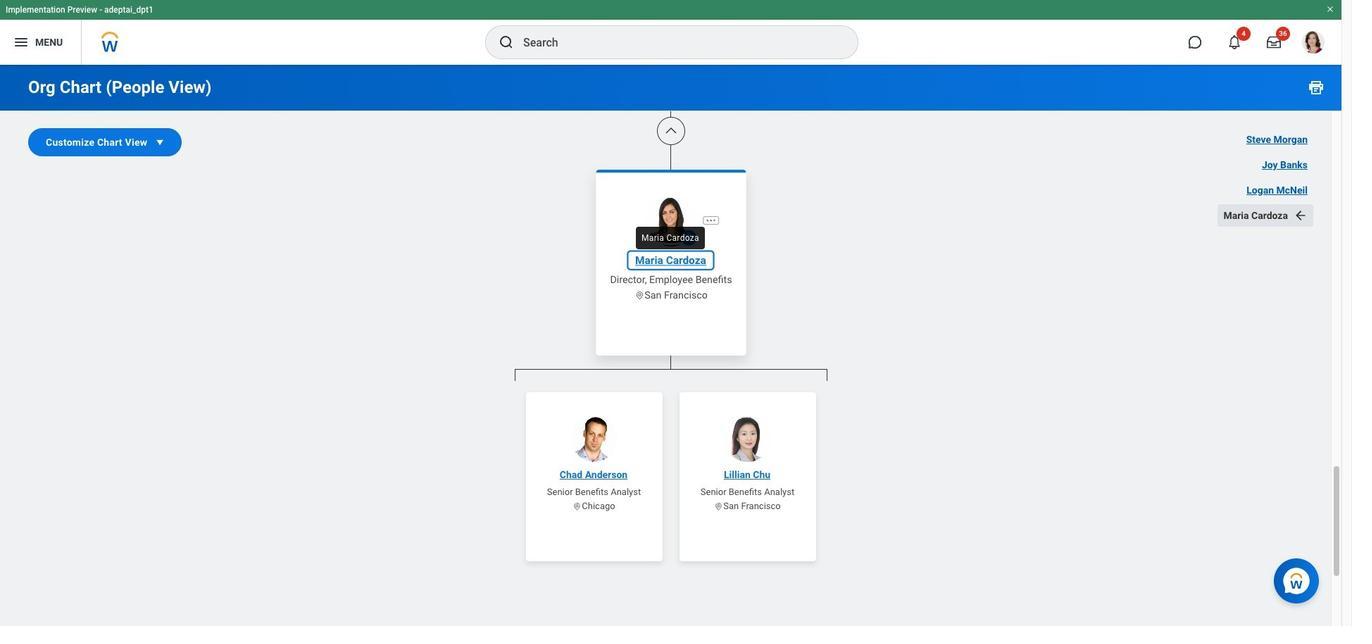 Task type: describe. For each thing, give the bounding box(es) containing it.
inbox large image
[[1267, 35, 1281, 49]]

print org chart image
[[1308, 79, 1325, 96]]

arrow left image
[[1294, 208, 1308, 223]]

caret down image
[[153, 135, 167, 149]]

1 location image from the left
[[573, 502, 582, 511]]

2 location image from the left
[[714, 502, 724, 511]]

notifications large image
[[1228, 35, 1242, 49]]

search image
[[498, 34, 515, 51]]

Search Workday  search field
[[523, 27, 829, 58]]

location image
[[634, 290, 644, 300]]

justify image
[[13, 34, 30, 51]]

related actions image
[[705, 214, 717, 226]]



Task type: locate. For each thing, give the bounding box(es) containing it.
chevron up image
[[664, 124, 678, 138]]

tooltip
[[633, 224, 708, 252]]

close environment banner image
[[1326, 5, 1335, 13]]

banner
[[0, 0, 1342, 65]]

maria cardoza, maria cardoza, 2 direct reports element
[[515, 381, 827, 626]]

profile logan mcneil image
[[1302, 31, 1325, 56]]

location image
[[573, 502, 582, 511], [714, 502, 724, 511]]

main content
[[0, 0, 1342, 626]]

1 horizontal spatial location image
[[714, 502, 724, 511]]

0 horizontal spatial location image
[[573, 502, 582, 511]]



Task type: vqa. For each thing, say whether or not it's contained in the screenshot.
Maria Cardoza, Maria Cardoza, 2 Direct Reports Element
yes



